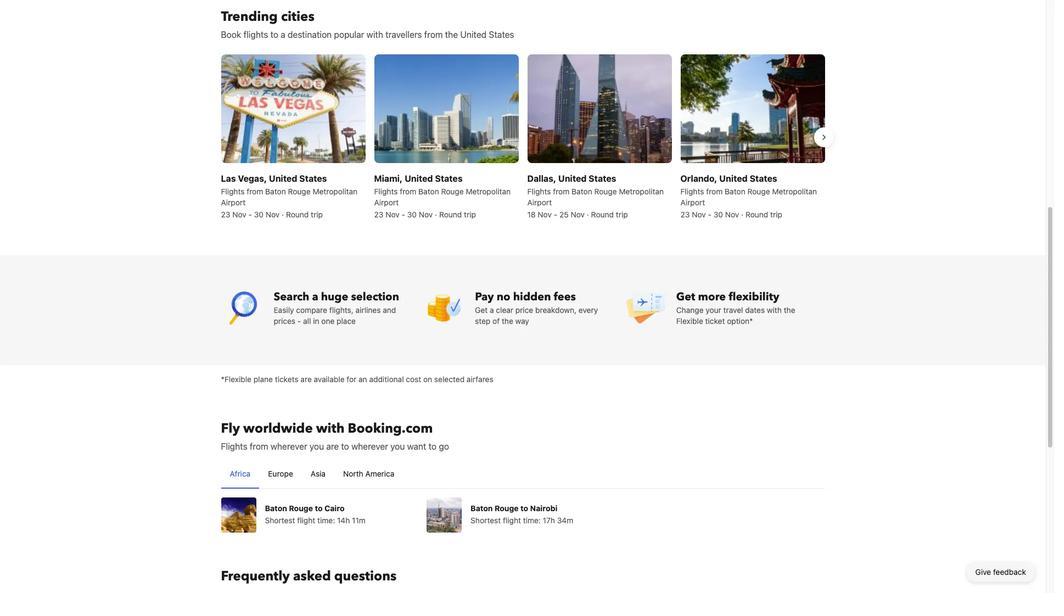 Task type: describe. For each thing, give the bounding box(es) containing it.
step
[[475, 316, 491, 325]]

north america button
[[335, 459, 403, 488]]

the inside the trending cities book flights to a destination popular with travellers from the united states
[[445, 30, 458, 40]]

go
[[439, 441, 449, 451]]

states for dallas, united states
[[589, 173, 617, 183]]

states for orlando, united states
[[750, 173, 778, 183]]

trip for dallas, united states
[[616, 210, 628, 219]]

a for pay
[[490, 305, 494, 314]]

3 nov from the left
[[386, 210, 400, 219]]

book
[[221, 30, 241, 40]]

america
[[366, 469, 395, 478]]

frequently asked questions
[[221, 567, 397, 585]]

las
[[221, 173, 236, 183]]

- inside search a huge selection easily compare flights, airlines and prices - all in one place
[[298, 316, 301, 325]]

flight for cairo
[[297, 516, 315, 525]]

fly worldwide with booking.com flights from wherever you are to wherever you want to go
[[221, 419, 449, 451]]

- for miami,
[[402, 210, 405, 219]]

united for dallas, united states
[[559, 173, 587, 183]]

dallas,
[[528, 173, 557, 183]]

worldwide
[[243, 419, 313, 438]]

rouge inside orlando, united states flights from baton rouge metropolitan airport 23 nov - 30 nov · round trip
[[748, 186, 770, 196]]

breakdown,
[[536, 305, 577, 314]]

from inside las vegas, united states flights from baton rouge metropolitan airport 23 nov - 30 nov · round trip
[[247, 186, 263, 196]]

prices
[[274, 316, 296, 325]]

metropolitan for dallas,
[[619, 186, 664, 196]]

feedback
[[994, 567, 1027, 577]]

give feedback button
[[967, 562, 1035, 582]]

rouge inside baton rouge to cairo shortest flight time: 14h 11m
[[289, 503, 313, 513]]

get inside get more flexibility change your travel dates with the flexible ticket option*
[[677, 289, 696, 304]]

2 wherever from the left
[[352, 441, 388, 451]]

orlando, united states flights from baton rouge metropolitan airport 23 nov - 30 nov · round trip
[[681, 173, 817, 219]]

asia button
[[302, 459, 335, 488]]

1 you from the left
[[310, 441, 324, 451]]

all
[[303, 316, 311, 325]]

asia
[[311, 469, 326, 478]]

trip inside las vegas, united states flights from baton rouge metropolitan airport 23 nov - 30 nov · round trip
[[311, 210, 323, 219]]

the inside pay no hidden fees get a clear price breakdown, every step of the way
[[502, 316, 514, 325]]

price
[[516, 305, 534, 314]]

region containing las vegas, united states
[[212, 50, 834, 224]]

round inside las vegas, united states flights from baton rouge metropolitan airport 23 nov - 30 nov · round trip
[[286, 210, 309, 219]]

flexible
[[677, 316, 704, 325]]

an
[[359, 374, 367, 384]]

baton inside miami, united states flights from baton rouge metropolitan airport 23 nov - 30 nov · round trip
[[419, 186, 439, 196]]

from inside orlando, united states flights from baton rouge metropolitan airport 23 nov - 30 nov · round trip
[[707, 186, 723, 196]]

way
[[516, 316, 529, 325]]

from inside the fly worldwide with booking.com flights from wherever you are to wherever you want to go
[[250, 441, 268, 451]]

airport inside las vegas, united states flights from baton rouge metropolitan airport 23 nov - 30 nov · round trip
[[221, 197, 246, 207]]

search
[[274, 289, 309, 304]]

6 nov from the left
[[571, 210, 585, 219]]

change
[[677, 305, 704, 314]]

trending
[[221, 8, 278, 26]]

flight for nairobi
[[503, 516, 521, 525]]

*flexible plane tickets are available for an additional cost on selected airfares
[[221, 374, 494, 384]]

to inside the trending cities book flights to a destination popular with travellers from the united states
[[271, 30, 279, 40]]

baton inside las vegas, united states flights from baton rouge metropolitan airport 23 nov - 30 nov · round trip
[[265, 186, 286, 196]]

flights for miami,
[[374, 186, 398, 196]]

one
[[322, 316, 335, 325]]

cities
[[281, 8, 315, 26]]

on
[[424, 374, 432, 384]]

africa button
[[221, 459, 259, 488]]

for
[[347, 374, 357, 384]]

fees
[[554, 289, 576, 304]]

ticket
[[706, 316, 725, 325]]

to inside 'baton rouge to nairobi shortest flight time: 17h 34m'
[[521, 503, 529, 513]]

round for orlando, united states
[[746, 210, 769, 219]]

in
[[313, 316, 319, 325]]

airfares
[[467, 374, 494, 384]]

a for trending
[[281, 30, 286, 40]]

questions
[[334, 567, 397, 585]]

- for dallas,
[[554, 210, 558, 219]]

states for miami, united states
[[435, 173, 463, 183]]

dallas, united states image
[[528, 55, 672, 163]]

baton inside 'baton rouge to nairobi shortest flight time: 17h 34m'
[[471, 503, 493, 513]]

flights for orlando,
[[681, 186, 704, 196]]

pay no hidden fees get a clear price breakdown, every step of the way
[[475, 289, 598, 325]]

more
[[698, 289, 726, 304]]

shortest for baton rouge to cairo shortest flight time: 14h 11m
[[265, 516, 295, 525]]

states inside the trending cities book flights to a destination popular with travellers from the united states
[[489, 30, 514, 40]]

miami, united states flights from baton rouge metropolitan airport 23 nov - 30 nov · round trip
[[374, 173, 511, 219]]

destination
[[288, 30, 332, 40]]

flexibility
[[729, 289, 780, 304]]

las vegas, united states flights from baton rouge metropolitan airport 23 nov - 30 nov · round trip
[[221, 173, 358, 219]]

18
[[528, 210, 536, 219]]

orlando, united states image
[[681, 55, 825, 163]]

give feedback
[[976, 567, 1027, 577]]

north america
[[343, 469, 395, 478]]

asked
[[293, 567, 331, 585]]

of
[[493, 316, 500, 325]]

to left go
[[429, 441, 437, 451]]

dates
[[746, 305, 765, 314]]

frequently
[[221, 567, 290, 585]]

baton rouge to nairobi shortest flight time: 17h 34m
[[471, 503, 574, 525]]

23 inside las vegas, united states flights from baton rouge metropolitan airport 23 nov - 30 nov · round trip
[[221, 210, 230, 219]]

with inside get more flexibility change your travel dates with the flexible ticket option*
[[767, 305, 782, 314]]

round for dallas, united states
[[591, 210, 614, 219]]

cairo
[[325, 503, 345, 513]]

metropolitan for orlando,
[[773, 186, 817, 196]]

baton inside the dallas, united states flights from baton rouge metropolitan airport 18 nov - 25 nov · round trip
[[572, 186, 593, 196]]

las vegas, united states image
[[221, 55, 366, 163]]

· for miami, united states
[[435, 210, 437, 219]]

· for orlando, united states
[[742, 210, 744, 219]]

from inside the dallas, united states flights from baton rouge metropolitan airport 18 nov - 25 nov · round trip
[[553, 186, 570, 196]]

cost
[[406, 374, 421, 384]]

baton rouge to cairo shortest flight time: 14h 11m
[[265, 503, 366, 525]]

option*
[[727, 316, 753, 325]]

travel
[[724, 305, 743, 314]]

africa
[[230, 469, 251, 478]]

23 for orlando, united states
[[681, 210, 690, 219]]

rouge inside miami, united states flights from baton rouge metropolitan airport 23 nov - 30 nov · round trip
[[441, 186, 464, 196]]

airport for miami,
[[374, 197, 399, 207]]

- for orlando,
[[708, 210, 712, 219]]



Task type: vqa. For each thing, say whether or not it's contained in the screenshot.


Task type: locate. For each thing, give the bounding box(es) containing it.
2 metropolitan from the left
[[466, 186, 511, 196]]

23 down miami,
[[374, 210, 384, 219]]

airport up 18 at right
[[528, 197, 552, 207]]

time: down the cairo
[[318, 516, 335, 525]]

vegas,
[[238, 173, 267, 183]]

states inside miami, united states flights from baton rouge metropolitan airport 23 nov - 30 nov · round trip
[[435, 173, 463, 183]]

1 time: from the left
[[318, 516, 335, 525]]

nov
[[232, 210, 247, 219], [266, 210, 280, 219], [386, 210, 400, 219], [419, 210, 433, 219], [538, 210, 552, 219], [571, 210, 585, 219], [692, 210, 706, 219], [726, 210, 740, 219]]

1 shortest from the left
[[265, 516, 295, 525]]

huge
[[321, 289, 348, 304]]

3 metropolitan from the left
[[619, 186, 664, 196]]

with up asia
[[316, 419, 345, 438]]

0 horizontal spatial wherever
[[271, 441, 307, 451]]

30 for orlando, united states
[[714, 210, 723, 219]]

trip for orlando, united states
[[771, 210, 783, 219]]

airport inside orlando, united states flights from baton rouge metropolitan airport 23 nov - 30 nov · round trip
[[681, 197, 705, 207]]

2 round from the left
[[439, 210, 462, 219]]

time: for nairobi
[[523, 516, 541, 525]]

3 · from the left
[[587, 210, 589, 219]]

1 vertical spatial get
[[475, 305, 488, 314]]

metropolitan
[[313, 186, 358, 196], [466, 186, 511, 196], [619, 186, 664, 196], [773, 186, 817, 196]]

23 inside orlando, united states flights from baton rouge metropolitan airport 23 nov - 30 nov · round trip
[[681, 210, 690, 219]]

shortest right baton rouge to cairo image
[[265, 516, 295, 525]]

to left nairobi
[[521, 503, 529, 513]]

and
[[383, 305, 396, 314]]

3 round from the left
[[591, 210, 614, 219]]

your
[[706, 305, 722, 314]]

orlando,
[[681, 173, 718, 183]]

trip inside miami, united states flights from baton rouge metropolitan airport 23 nov - 30 nov · round trip
[[464, 210, 476, 219]]

get up "step"
[[475, 305, 488, 314]]

wherever down worldwide
[[271, 441, 307, 451]]

europe button
[[259, 459, 302, 488]]

1 horizontal spatial shortest
[[471, 516, 501, 525]]

are up asia button
[[326, 441, 339, 451]]

united inside the dallas, united states flights from baton rouge metropolitan airport 18 nov - 25 nov · round trip
[[559, 173, 587, 183]]

every
[[579, 305, 598, 314]]

2 30 from the left
[[407, 210, 417, 219]]

travellers
[[386, 30, 422, 40]]

time:
[[318, 516, 335, 525], [523, 516, 541, 525]]

get
[[677, 289, 696, 304], [475, 305, 488, 314]]

round
[[286, 210, 309, 219], [439, 210, 462, 219], [591, 210, 614, 219], [746, 210, 769, 219]]

1 horizontal spatial you
[[391, 441, 405, 451]]

30
[[254, 210, 264, 219], [407, 210, 417, 219], [714, 210, 723, 219]]

search a huge selection easily compare flights, airlines and prices - all in one place
[[274, 289, 399, 325]]

airlines
[[356, 305, 381, 314]]

time: for cairo
[[318, 516, 335, 525]]

1 metropolitan from the left
[[313, 186, 358, 196]]

rouge inside the dallas, united states flights from baton rouge metropolitan airport 18 nov - 25 nov · round trip
[[595, 186, 617, 196]]

miami, united states image
[[374, 55, 519, 163]]

from inside miami, united states flights from baton rouge metropolitan airport 23 nov - 30 nov · round trip
[[400, 186, 417, 196]]

europe
[[268, 469, 293, 478]]

7 nov from the left
[[692, 210, 706, 219]]

states inside las vegas, united states flights from baton rouge metropolitan airport 23 nov - 30 nov · round trip
[[300, 173, 327, 183]]

no
[[497, 289, 511, 304]]

a inside search a huge selection easily compare flights, airlines and prices - all in one place
[[312, 289, 318, 304]]

4 metropolitan from the left
[[773, 186, 817, 196]]

from down miami,
[[400, 186, 417, 196]]

3 trip from the left
[[616, 210, 628, 219]]

23 inside miami, united states flights from baton rouge metropolitan airport 23 nov - 30 nov · round trip
[[374, 210, 384, 219]]

metropolitan inside miami, united states flights from baton rouge metropolitan airport 23 nov - 30 nov · round trip
[[466, 186, 511, 196]]

you left want
[[391, 441, 405, 451]]

to left the cairo
[[315, 503, 323, 513]]

the right travellers
[[445, 30, 458, 40]]

· inside the dallas, united states flights from baton rouge metropolitan airport 18 nov - 25 nov · round trip
[[587, 210, 589, 219]]

30 inside orlando, united states flights from baton rouge metropolitan airport 23 nov - 30 nov · round trip
[[714, 210, 723, 219]]

united for miami, united states
[[405, 173, 433, 183]]

a down cities
[[281, 30, 286, 40]]

are
[[301, 374, 312, 384], [326, 441, 339, 451]]

with inside the fly worldwide with booking.com flights from wherever you are to wherever you want to go
[[316, 419, 345, 438]]

you up asia
[[310, 441, 324, 451]]

airport for orlando,
[[681, 197, 705, 207]]

the right dates
[[784, 305, 796, 314]]

trending cities book flights to a destination popular with travellers from the united states
[[221, 8, 514, 40]]

shortest inside 'baton rouge to nairobi shortest flight time: 17h 34m'
[[471, 516, 501, 525]]

from
[[424, 30, 443, 40], [247, 186, 263, 196], [400, 186, 417, 196], [553, 186, 570, 196], [707, 186, 723, 196], [250, 441, 268, 451]]

hidden
[[513, 289, 551, 304]]

0 vertical spatial are
[[301, 374, 312, 384]]

25
[[560, 210, 569, 219]]

get inside pay no hidden fees get a clear price breakdown, every step of the way
[[475, 305, 488, 314]]

0 horizontal spatial you
[[310, 441, 324, 451]]

4 airport from the left
[[681, 197, 705, 207]]

a inside the trending cities book flights to a destination popular with travellers from the united states
[[281, 30, 286, 40]]

airport inside miami, united states flights from baton rouge metropolitan airport 23 nov - 30 nov · round trip
[[374, 197, 399, 207]]

1 nov from the left
[[232, 210, 247, 219]]

to right flights
[[271, 30, 279, 40]]

2 horizontal spatial 30
[[714, 210, 723, 219]]

1 · from the left
[[282, 210, 284, 219]]

trip inside orlando, united states flights from baton rouge metropolitan airport 23 nov - 30 nov · round trip
[[771, 210, 783, 219]]

flights inside orlando, united states flights from baton rouge metropolitan airport 23 nov - 30 nov · round trip
[[681, 186, 704, 196]]

flights down 'dallas,'
[[528, 186, 551, 196]]

flights down fly
[[221, 441, 248, 451]]

5 nov from the left
[[538, 210, 552, 219]]

0 horizontal spatial are
[[301, 374, 312, 384]]

metropolitan inside las vegas, united states flights from baton rouge metropolitan airport 23 nov - 30 nov · round trip
[[313, 186, 358, 196]]

get more flexibility change your travel dates with the flexible ticket option*
[[677, 289, 796, 325]]

fly
[[221, 419, 240, 438]]

-
[[249, 210, 252, 219], [402, 210, 405, 219], [554, 210, 558, 219], [708, 210, 712, 219], [298, 316, 301, 325]]

to
[[271, 30, 279, 40], [341, 441, 349, 451], [429, 441, 437, 451], [315, 503, 323, 513], [521, 503, 529, 513]]

1 horizontal spatial time:
[[523, 516, 541, 525]]

- down vegas,
[[249, 210, 252, 219]]

want
[[407, 441, 427, 451]]

clear
[[496, 305, 514, 314]]

round inside the dallas, united states flights from baton rouge metropolitan airport 18 nov - 25 nov · round trip
[[591, 210, 614, 219]]

1 horizontal spatial the
[[502, 316, 514, 325]]

3 23 from the left
[[681, 210, 690, 219]]

0 horizontal spatial with
[[316, 419, 345, 438]]

1 horizontal spatial 30
[[407, 210, 417, 219]]

pay
[[475, 289, 494, 304]]

a inside pay no hidden fees get a clear price breakdown, every step of the way
[[490, 305, 494, 314]]

flight left 17h
[[503, 516, 521, 525]]

- down orlando,
[[708, 210, 712, 219]]

8 nov from the left
[[726, 210, 740, 219]]

are inside the fly worldwide with booking.com flights from wherever you are to wherever you want to go
[[326, 441, 339, 451]]

tab list
[[221, 459, 825, 489]]

selection
[[351, 289, 399, 304]]

airport down miami,
[[374, 197, 399, 207]]

0 horizontal spatial 30
[[254, 210, 264, 219]]

1 vertical spatial a
[[312, 289, 318, 304]]

1 trip from the left
[[311, 210, 323, 219]]

baton rouge to cairo image
[[221, 497, 256, 533]]

0 vertical spatial with
[[367, 30, 383, 40]]

united inside las vegas, united states flights from baton rouge metropolitan airport 23 nov - 30 nov · round trip
[[269, 173, 297, 183]]

are right tickets
[[301, 374, 312, 384]]

baton
[[265, 186, 286, 196], [419, 186, 439, 196], [572, 186, 593, 196], [725, 186, 746, 196], [265, 503, 287, 513], [471, 503, 493, 513]]

rouge
[[288, 186, 311, 196], [441, 186, 464, 196], [595, 186, 617, 196], [748, 186, 770, 196], [289, 503, 313, 513], [495, 503, 519, 513]]

states
[[489, 30, 514, 40], [300, 173, 327, 183], [435, 173, 463, 183], [589, 173, 617, 183], [750, 173, 778, 183]]

0 vertical spatial the
[[445, 30, 458, 40]]

with
[[367, 30, 383, 40], [767, 305, 782, 314], [316, 419, 345, 438]]

2 horizontal spatial a
[[490, 305, 494, 314]]

compare
[[296, 305, 327, 314]]

nairobi
[[530, 503, 558, 513]]

0 horizontal spatial 23
[[221, 210, 230, 219]]

30 inside las vegas, united states flights from baton rouge metropolitan airport 23 nov - 30 nov · round trip
[[254, 210, 264, 219]]

from right travellers
[[424, 30, 443, 40]]

wherever down booking.com
[[352, 441, 388, 451]]

1 vertical spatial with
[[767, 305, 782, 314]]

2 horizontal spatial the
[[784, 305, 796, 314]]

0 horizontal spatial a
[[281, 30, 286, 40]]

shortest inside baton rouge to cairo shortest flight time: 14h 11m
[[265, 516, 295, 525]]

4 · from the left
[[742, 210, 744, 219]]

you
[[310, 441, 324, 451], [391, 441, 405, 451]]

2 · from the left
[[435, 210, 437, 219]]

0 horizontal spatial time:
[[318, 516, 335, 525]]

trip inside the dallas, united states flights from baton rouge metropolitan airport 18 nov - 25 nov · round trip
[[616, 210, 628, 219]]

0 horizontal spatial get
[[475, 305, 488, 314]]

· inside las vegas, united states flights from baton rouge metropolitan airport 23 nov - 30 nov · round trip
[[282, 210, 284, 219]]

the down clear
[[502, 316, 514, 325]]

from down worldwide
[[250, 441, 268, 451]]

round inside orlando, united states flights from baton rouge metropolitan airport 23 nov - 30 nov · round trip
[[746, 210, 769, 219]]

flights,
[[329, 305, 354, 314]]

2 23 from the left
[[374, 210, 384, 219]]

region
[[212, 50, 834, 224]]

states inside orlando, united states flights from baton rouge metropolitan airport 23 nov - 30 nov · round trip
[[750, 173, 778, 183]]

baton inside orlando, united states flights from baton rouge metropolitan airport 23 nov - 30 nov · round trip
[[725, 186, 746, 196]]

flights for dallas,
[[528, 186, 551, 196]]

from down orlando,
[[707, 186, 723, 196]]

rouge inside 'baton rouge to nairobi shortest flight time: 17h 34m'
[[495, 503, 519, 513]]

*flexible
[[221, 374, 252, 384]]

1 horizontal spatial wherever
[[352, 441, 388, 451]]

popular
[[334, 30, 364, 40]]

0 horizontal spatial shortest
[[265, 516, 295, 525]]

2 horizontal spatial with
[[767, 305, 782, 314]]

flight left 14h
[[297, 516, 315, 525]]

round inside miami, united states flights from baton rouge metropolitan airport 23 nov - 30 nov · round trip
[[439, 210, 462, 219]]

1 30 from the left
[[254, 210, 264, 219]]

north
[[343, 469, 363, 478]]

shortest for baton rouge to nairobi shortest flight time: 17h 34m
[[471, 516, 501, 525]]

- inside miami, united states flights from baton rouge metropolitan airport 23 nov - 30 nov · round trip
[[402, 210, 405, 219]]

selected
[[434, 374, 465, 384]]

1 vertical spatial are
[[326, 441, 339, 451]]

trip for miami, united states
[[464, 210, 476, 219]]

airport inside the dallas, united states flights from baton rouge metropolitan airport 18 nov - 25 nov · round trip
[[528, 197, 552, 207]]

metropolitan for miami,
[[466, 186, 511, 196]]

rouge inside las vegas, united states flights from baton rouge metropolitan airport 23 nov - 30 nov · round trip
[[288, 186, 311, 196]]

united inside orlando, united states flights from baton rouge metropolitan airport 23 nov - 30 nov · round trip
[[720, 173, 748, 183]]

flight inside baton rouge to cairo shortest flight time: 14h 11m
[[297, 516, 315, 525]]

- inside orlando, united states flights from baton rouge metropolitan airport 23 nov - 30 nov · round trip
[[708, 210, 712, 219]]

baton rouge to nairobi image
[[427, 497, 462, 533]]

4 trip from the left
[[771, 210, 783, 219]]

metropolitan inside the dallas, united states flights from baton rouge metropolitan airport 18 nov - 25 nov · round trip
[[619, 186, 664, 196]]

from inside the trending cities book flights to a destination popular with travellers from the united states
[[424, 30, 443, 40]]

4 nov from the left
[[419, 210, 433, 219]]

baton inside baton rouge to cairo shortest flight time: 14h 11m
[[265, 503, 287, 513]]

- inside las vegas, united states flights from baton rouge metropolitan airport 23 nov - 30 nov · round trip
[[249, 210, 252, 219]]

23 down orlando,
[[681, 210, 690, 219]]

from up 25
[[553, 186, 570, 196]]

to up north
[[341, 441, 349, 451]]

23 down las at the top of page
[[221, 210, 230, 219]]

round for miami, united states
[[439, 210, 462, 219]]

1 flight from the left
[[297, 516, 315, 525]]

airport down orlando,
[[681, 197, 705, 207]]

· inside miami, united states flights from baton rouge metropolitan airport 23 nov - 30 nov · round trip
[[435, 210, 437, 219]]

flights
[[221, 186, 245, 196], [374, 186, 398, 196], [528, 186, 551, 196], [681, 186, 704, 196], [221, 441, 248, 451]]

3 30 from the left
[[714, 210, 723, 219]]

united inside the trending cities book flights to a destination popular with travellers from the united states
[[461, 30, 487, 40]]

airport down las at the top of page
[[221, 197, 246, 207]]

with inside the trending cities book flights to a destination popular with travellers from the united states
[[367, 30, 383, 40]]

tickets
[[275, 374, 299, 384]]

2 flight from the left
[[503, 516, 521, 525]]

a up of on the bottom left of page
[[490, 305, 494, 314]]

23 for miami, united states
[[374, 210, 384, 219]]

flights down orlando,
[[681, 186, 704, 196]]

2 vertical spatial with
[[316, 419, 345, 438]]

1 horizontal spatial flight
[[503, 516, 521, 525]]

airport for dallas,
[[528, 197, 552, 207]]

0 horizontal spatial flight
[[297, 516, 315, 525]]

flights inside las vegas, united states flights from baton rouge metropolitan airport 23 nov - 30 nov · round trip
[[221, 186, 245, 196]]

2 time: from the left
[[523, 516, 541, 525]]

0 horizontal spatial the
[[445, 30, 458, 40]]

· for dallas, united states
[[587, 210, 589, 219]]

1 airport from the left
[[221, 197, 246, 207]]

from down vegas,
[[247, 186, 263, 196]]

17h
[[543, 516, 555, 525]]

time: inside baton rouge to cairo shortest flight time: 14h 11m
[[318, 516, 335, 525]]

a up compare
[[312, 289, 318, 304]]

2 vertical spatial a
[[490, 305, 494, 314]]

30 inside miami, united states flights from baton rouge metropolitan airport 23 nov - 30 nov · round trip
[[407, 210, 417, 219]]

flights inside miami, united states flights from baton rouge metropolitan airport 23 nov - 30 nov · round trip
[[374, 186, 398, 196]]

to inside baton rouge to cairo shortest flight time: 14h 11m
[[315, 503, 323, 513]]

with right dates
[[767, 305, 782, 314]]

united for orlando, united states
[[720, 173, 748, 183]]

1 wherever from the left
[[271, 441, 307, 451]]

- left 25
[[554, 210, 558, 219]]

1 round from the left
[[286, 210, 309, 219]]

30 for miami, united states
[[407, 210, 417, 219]]

- left all
[[298, 316, 301, 325]]

shortest
[[265, 516, 295, 525], [471, 516, 501, 525]]

united inside miami, united states flights from baton rouge metropolitan airport 23 nov - 30 nov · round trip
[[405, 173, 433, 183]]

metropolitan inside orlando, united states flights from baton rouge metropolitan airport 23 nov - 30 nov · round trip
[[773, 186, 817, 196]]

flights down miami,
[[374, 186, 398, 196]]

get up change
[[677, 289, 696, 304]]

34m
[[557, 516, 574, 525]]

miami,
[[374, 173, 403, 183]]

2 trip from the left
[[464, 210, 476, 219]]

easily
[[274, 305, 294, 314]]

wherever
[[271, 441, 307, 451], [352, 441, 388, 451]]

2 nov from the left
[[266, 210, 280, 219]]

trip
[[311, 210, 323, 219], [464, 210, 476, 219], [616, 210, 628, 219], [771, 210, 783, 219]]

available
[[314, 374, 345, 384]]

4 round from the left
[[746, 210, 769, 219]]

· inside orlando, united states flights from baton rouge metropolitan airport 23 nov - 30 nov · round trip
[[742, 210, 744, 219]]

dallas, united states flights from baton rouge metropolitan airport 18 nov - 25 nov · round trip
[[528, 173, 664, 219]]

flights down las at the top of page
[[221, 186, 245, 196]]

flight inside 'baton rouge to nairobi shortest flight time: 17h 34m'
[[503, 516, 521, 525]]

2 horizontal spatial 23
[[681, 210, 690, 219]]

united
[[461, 30, 487, 40], [269, 173, 297, 183], [405, 173, 433, 183], [559, 173, 587, 183], [720, 173, 748, 183]]

flights inside the fly worldwide with booking.com flights from wherever you are to wherever you want to go
[[221, 441, 248, 451]]

flights
[[244, 30, 268, 40]]

1 vertical spatial the
[[784, 305, 796, 314]]

shortest right baton rouge to nairobi "image"
[[471, 516, 501, 525]]

·
[[282, 210, 284, 219], [435, 210, 437, 219], [587, 210, 589, 219], [742, 210, 744, 219]]

time: inside 'baton rouge to nairobi shortest flight time: 17h 34m'
[[523, 516, 541, 525]]

0 vertical spatial get
[[677, 289, 696, 304]]

tab list containing africa
[[221, 459, 825, 489]]

- inside the dallas, united states flights from baton rouge metropolitan airport 18 nov - 25 nov · round trip
[[554, 210, 558, 219]]

1 horizontal spatial get
[[677, 289, 696, 304]]

2 airport from the left
[[374, 197, 399, 207]]

the inside get more flexibility change your travel dates with the flexible ticket option*
[[784, 305, 796, 314]]

booking.com
[[348, 419, 433, 438]]

1 horizontal spatial a
[[312, 289, 318, 304]]

with right popular
[[367, 30, 383, 40]]

additional
[[369, 374, 404, 384]]

flights inside the dallas, united states flights from baton rouge metropolitan airport 18 nov - 25 nov · round trip
[[528, 186, 551, 196]]

1 horizontal spatial 23
[[374, 210, 384, 219]]

1 horizontal spatial are
[[326, 441, 339, 451]]

time: down nairobi
[[523, 516, 541, 525]]

states inside the dallas, united states flights from baton rouge metropolitan airport 18 nov - 25 nov · round trip
[[589, 173, 617, 183]]

0 vertical spatial a
[[281, 30, 286, 40]]

plane
[[254, 374, 273, 384]]

11m
[[352, 516, 366, 525]]

3 airport from the left
[[528, 197, 552, 207]]

2 you from the left
[[391, 441, 405, 451]]

- down miami,
[[402, 210, 405, 219]]

14h
[[337, 516, 350, 525]]

place
[[337, 316, 356, 325]]

give
[[976, 567, 992, 577]]

2 vertical spatial the
[[502, 316, 514, 325]]

1 horizontal spatial with
[[367, 30, 383, 40]]

1 23 from the left
[[221, 210, 230, 219]]

2 shortest from the left
[[471, 516, 501, 525]]



